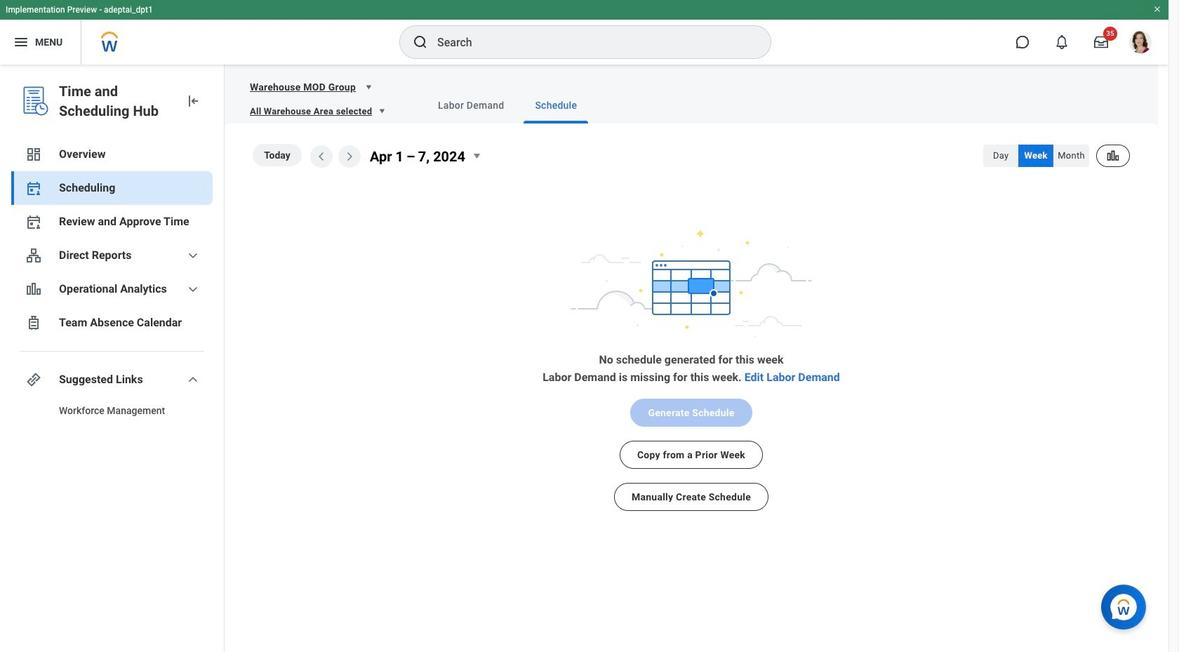 Task type: describe. For each thing, give the bounding box(es) containing it.
dashboard image
[[25, 146, 42, 163]]

inbox large image
[[1095, 35, 1109, 49]]

calendar user solid image
[[25, 213, 42, 230]]

justify image
[[13, 34, 29, 51]]

close environment banner image
[[1154, 5, 1162, 13]]

chevron right small image
[[341, 148, 358, 165]]

0 horizontal spatial caret down small image
[[375, 104, 389, 118]]

link image
[[25, 371, 42, 388]]

Search Workday  search field
[[437, 27, 742, 58]]

time and scheduling hub element
[[59, 81, 173, 121]]

chevron down small image
[[185, 281, 202, 298]]

caret down small image
[[362, 80, 376, 94]]

transformation import image
[[185, 93, 202, 110]]

view team image
[[25, 247, 42, 264]]

chevron left small image
[[313, 148, 330, 165]]



Task type: locate. For each thing, give the bounding box(es) containing it.
tab list
[[399, 87, 1142, 124]]

profile logan mcneil image
[[1130, 31, 1152, 56]]

navigation pane region
[[0, 65, 225, 652]]

1 vertical spatial caret down small image
[[468, 148, 485, 164]]

calendar user solid image
[[25, 180, 42, 197]]

2 chevron down small image from the top
[[185, 371, 202, 388]]

0 vertical spatial caret down small image
[[375, 104, 389, 118]]

1 chevron down small image from the top
[[185, 247, 202, 264]]

chevron down small image for link icon
[[185, 371, 202, 388]]

task timeoff image
[[25, 315, 42, 331]]

chevron down small image
[[185, 247, 202, 264], [185, 371, 202, 388]]

0 vertical spatial chevron down small image
[[185, 247, 202, 264]]

0 vertical spatial chart image
[[1107, 149, 1121, 163]]

chart image
[[1107, 149, 1121, 163], [25, 281, 42, 298]]

1 horizontal spatial chart image
[[1107, 149, 1121, 163]]

notifications large image
[[1055, 35, 1069, 49]]

caret down small image
[[375, 104, 389, 118], [468, 148, 485, 164]]

1 vertical spatial chevron down small image
[[185, 371, 202, 388]]

chevron down small image for view team image
[[185, 247, 202, 264]]

0 horizontal spatial chart image
[[25, 281, 42, 298]]

1 vertical spatial chart image
[[25, 281, 42, 298]]

1 horizontal spatial caret down small image
[[468, 148, 485, 164]]

search image
[[412, 34, 429, 51]]

banner
[[0, 0, 1169, 65]]

tab panel
[[225, 124, 1159, 535]]



Task type: vqa. For each thing, say whether or not it's contained in the screenshot.
dashboard image
yes



